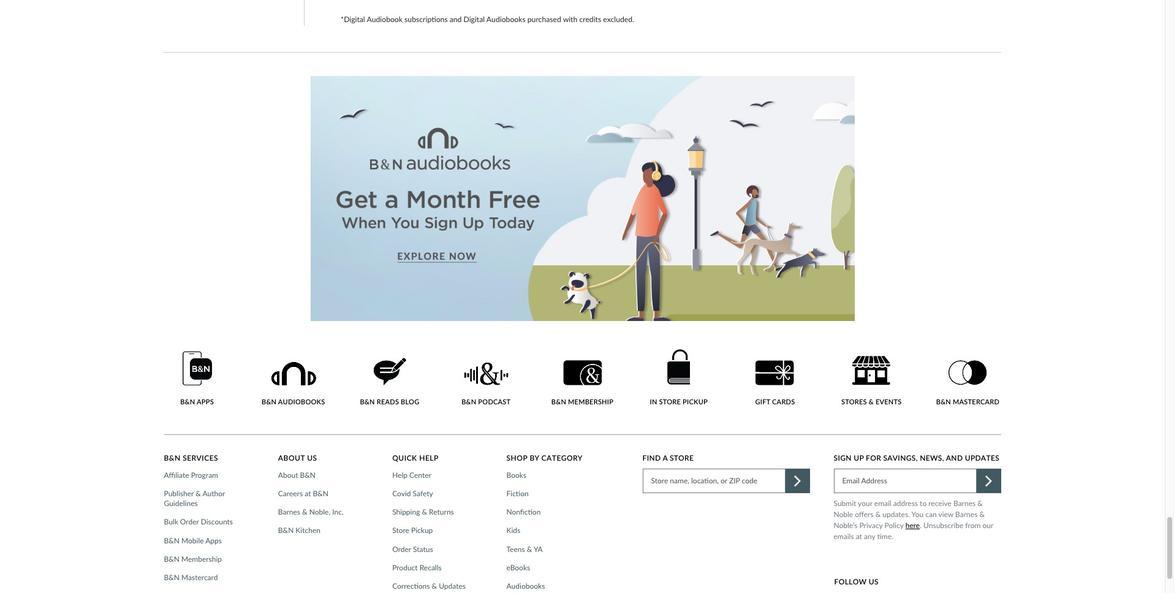 Task type: describe. For each thing, give the bounding box(es) containing it.
purchased
[[528, 15, 562, 24]]

fiction link
[[507, 489, 533, 499]]

audiobooks
[[278, 398, 325, 406]]

podcast
[[478, 398, 511, 406]]

shop by category
[[507, 454, 583, 463]]

b&n reads blog link
[[357, 358, 423, 406]]

corrections & updates link
[[393, 582, 470, 592]]

affiliate program link
[[164, 471, 222, 481]]

noble, inc.
[[309, 508, 344, 517]]

b&n podcast
[[462, 398, 511, 406]]

help center link
[[393, 471, 435, 481]]

here
[[906, 521, 920, 530]]

ebooks link
[[507, 563, 534, 573]]

audiobooks link
[[507, 582, 549, 592]]

books
[[507, 471, 527, 480]]

shipping
[[393, 508, 420, 517]]

barnes & noble, inc. link
[[278, 508, 348, 518]]

Please complete this field text field
[[834, 469, 977, 493]]

sign up for savings, news, and updates
[[834, 454, 1000, 463]]

credits
[[580, 15, 602, 24]]

b&n for b&n mastercard
[[164, 573, 180, 582]]

store
[[659, 398, 681, 406]]

you
[[912, 510, 924, 519]]

affiliate
[[164, 471, 189, 480]]

events
[[876, 398, 902, 406]]

& for teens & ya
[[527, 545, 532, 554]]

apps
[[206, 536, 222, 545]]

kids
[[507, 526, 521, 535]]

b&n for b&n mobile apps
[[164, 536, 180, 545]]

kids link
[[507, 526, 524, 536]]

affiliate program
[[164, 471, 218, 480]]

b&n for b&n reads blog
[[360, 398, 375, 406]]

1 horizontal spatial order
[[393, 545, 411, 554]]

can
[[926, 510, 937, 519]]

& for publisher & author guidelines
[[196, 489, 201, 498]]

email
[[875, 499, 892, 508]]

policy
[[885, 521, 904, 530]]

receive
[[929, 499, 952, 508]]

corrections
[[393, 582, 430, 591]]

stores & events
[[842, 398, 902, 406]]

shipping & returns link
[[393, 508, 458, 518]]

us
[[869, 577, 879, 587]]

corrections & updates
[[393, 582, 466, 591]]

0 vertical spatial and
[[450, 15, 462, 24]]

b&n audiobooks
[[262, 398, 325, 406]]

b&n membership link
[[550, 361, 616, 406]]

news,
[[920, 454, 945, 463]]

at inside . unsubscribe from our emails at                         any time.
[[856, 532, 863, 541]]

b&n mastercard link
[[164, 573, 222, 583]]

& for barnes & noble, inc.
[[302, 508, 308, 517]]

audiobook
[[367, 15, 403, 24]]

address
[[894, 499, 919, 508]]

digital
[[464, 15, 485, 24]]

teens & ya
[[507, 545, 543, 554]]

reads
[[377, 398, 399, 406]]

b&n membership
[[552, 398, 614, 406]]

mastercard
[[182, 573, 218, 582]]

recalls
[[420, 563, 442, 573]]

cards
[[773, 398, 796, 406]]

b&n apps link
[[164, 351, 230, 406]]

b&n membership link
[[164, 555, 226, 565]]

status
[[413, 545, 433, 554]]

1 vertical spatial help
[[393, 471, 408, 480]]

guidelines
[[164, 499, 198, 508]]

b&n mobile apps
[[164, 536, 222, 545]]

careers at b&n link
[[278, 489, 332, 499]]

1 vertical spatial audiobooks
[[507, 582, 545, 591]]

b&n for b&n membership
[[164, 555, 180, 564]]

& down "email"
[[876, 510, 881, 519]]

about for about us
[[278, 454, 305, 463]]

at inside careers at b&n link
[[305, 489, 311, 498]]

1 vertical spatial store
[[393, 526, 410, 535]]

updates
[[966, 454, 1000, 463]]

barnes & noble, inc.
[[278, 508, 344, 517]]

b&n membership
[[164, 555, 222, 564]]

& up from
[[978, 499, 983, 508]]

& for stores & events
[[869, 398, 874, 406]]

mastercard
[[953, 398, 1000, 406]]

gift cards link
[[743, 361, 809, 406]]

ebooks
[[507, 563, 531, 573]]

follow
[[835, 577, 867, 587]]

pickup
[[411, 526, 433, 535]]

careers at b&n
[[278, 489, 329, 498]]

program
[[191, 471, 218, 480]]

about for about b&n
[[278, 471, 298, 480]]

b&n for b&n audiobooks
[[262, 398, 277, 406]]

with
[[563, 15, 578, 24]]

store pickup
[[393, 526, 433, 535]]

offers
[[856, 510, 874, 519]]



Task type: vqa. For each thing, say whether or not it's contained in the screenshot.
10 STAMPS = on the left of the page
no



Task type: locate. For each thing, give the bounding box(es) containing it.
view
[[939, 510, 954, 519]]

b&n for b&n apps
[[180, 398, 195, 406]]

product recalls link
[[393, 563, 446, 573]]

at right emails
[[856, 532, 863, 541]]

quick
[[393, 454, 417, 463]]

1 about from the top
[[278, 454, 305, 463]]

2 about from the top
[[278, 471, 298, 480]]

sign
[[834, 454, 852, 463]]

b&n services
[[164, 454, 218, 463]]

b&n mobile apps link
[[164, 536, 226, 546]]

0 horizontal spatial at
[[305, 489, 311, 498]]

& left updates
[[432, 582, 437, 591]]

0 vertical spatial store
[[670, 454, 694, 463]]

stores
[[842, 398, 868, 406]]

teens
[[507, 545, 525, 554]]

barnes up view at bottom
[[954, 499, 976, 508]]

0 vertical spatial help
[[420, 454, 439, 463]]

covid safety
[[393, 489, 433, 498]]

about up "about b&n"
[[278, 454, 305, 463]]

0 vertical spatial about
[[278, 454, 305, 463]]

audiobooks
[[487, 15, 526, 24], [507, 582, 545, 591]]

b&n for b&n kitchen
[[278, 526, 294, 535]]

b&n mastercard link
[[935, 361, 1002, 406]]

updates
[[439, 582, 466, 591]]

and left digital
[[450, 15, 462, 24]]

.
[[920, 521, 922, 530]]

kitchen
[[296, 526, 321, 535]]

help down quick
[[393, 471, 408, 480]]

0 vertical spatial at
[[305, 489, 311, 498]]

savings,
[[884, 454, 918, 463]]

fiction
[[507, 489, 529, 498]]

to
[[920, 499, 927, 508]]

careers
[[278, 489, 303, 498]]

order up product
[[393, 545, 411, 554]]

b&n podcast link
[[453, 363, 520, 406]]

our
[[983, 521, 994, 530]]

b&n for b&n mastercard
[[937, 398, 952, 406]]

b&n reads blog
[[360, 398, 420, 406]]

pickup
[[683, 398, 708, 406]]

nonfiction
[[507, 508, 541, 517]]

help center
[[393, 471, 432, 480]]

privacy
[[860, 521, 883, 530]]

membership
[[568, 398, 614, 406]]

order inside "link"
[[180, 518, 199, 527]]

and right news,
[[947, 454, 964, 463]]

about b&n link
[[278, 471, 319, 481]]

here link
[[906, 520, 920, 531]]

1 vertical spatial and
[[947, 454, 964, 463]]

about us
[[278, 454, 317, 463]]

a
[[663, 454, 668, 463]]

advertisement element
[[311, 76, 855, 321]]

1 horizontal spatial at
[[856, 532, 863, 541]]

author
[[203, 489, 225, 498]]

& for shipping & returns
[[422, 508, 427, 517]]

books link
[[507, 471, 530, 481]]

1 vertical spatial at
[[856, 532, 863, 541]]

us
[[307, 454, 317, 463]]

b&n
[[180, 398, 195, 406], [262, 398, 277, 406], [360, 398, 375, 406], [462, 398, 477, 406], [552, 398, 567, 406], [937, 398, 952, 406], [164, 454, 181, 463], [300, 471, 316, 480], [313, 489, 329, 498], [278, 526, 294, 535], [164, 536, 180, 545], [164, 555, 180, 564], [164, 573, 180, 582]]

0 horizontal spatial and
[[450, 15, 462, 24]]

& left author
[[196, 489, 201, 498]]

noble
[[834, 510, 854, 519]]

store pickup link
[[393, 526, 437, 536]]

at right careers
[[305, 489, 311, 498]]

publisher & author guidelines link
[[164, 489, 262, 509]]

1 vertical spatial about
[[278, 471, 298, 480]]

teens & ya link
[[507, 545, 547, 555]]

quick help
[[393, 454, 439, 463]]

discounts
[[201, 518, 233, 527]]

center
[[410, 471, 432, 480]]

follow us
[[835, 577, 879, 587]]

your
[[858, 499, 873, 508]]

store right a
[[670, 454, 694, 463]]

1 vertical spatial order
[[393, 545, 411, 554]]

noble's
[[834, 521, 858, 530]]

b&n for b&n membership
[[552, 398, 567, 406]]

unsubscribe
[[924, 521, 964, 530]]

about b&n
[[278, 471, 316, 480]]

gift cards
[[756, 398, 796, 406]]

product recalls
[[393, 563, 442, 573]]

Please complete this field to find a store text field
[[643, 469, 786, 493]]

1 horizontal spatial and
[[947, 454, 964, 463]]

barnes
[[954, 499, 976, 508], [278, 508, 300, 517], [956, 510, 978, 519]]

stores & events link
[[839, 356, 905, 406]]

0 horizontal spatial store
[[393, 526, 410, 535]]

audiobooks down ebooks link
[[507, 582, 545, 591]]

up
[[854, 454, 864, 463]]

b&n for b&n services
[[164, 454, 181, 463]]

find
[[643, 454, 661, 463]]

0 vertical spatial audiobooks
[[487, 15, 526, 24]]

product
[[393, 563, 418, 573]]

b&n for b&n podcast
[[462, 398, 477, 406]]

& left returns
[[422, 508, 427, 517]]

blog
[[401, 398, 420, 406]]

membership
[[182, 555, 222, 564]]

b&n kitchen link
[[278, 526, 324, 536]]

0 horizontal spatial order
[[180, 518, 199, 527]]

about up careers
[[278, 471, 298, 480]]

b&n inside "link"
[[180, 398, 195, 406]]

0 vertical spatial order
[[180, 518, 199, 527]]

& left ya at the bottom
[[527, 545, 532, 554]]

barnes up from
[[956, 510, 978, 519]]

help up center
[[420, 454, 439, 463]]

& up the our
[[980, 510, 985, 519]]

for
[[866, 454, 882, 463]]

order status link
[[393, 545, 437, 555]]

order right bulk
[[180, 518, 199, 527]]

store down shipping
[[393, 526, 410, 535]]

audiobooks right digital
[[487, 15, 526, 24]]

updates.
[[883, 510, 911, 519]]

1 horizontal spatial help
[[420, 454, 439, 463]]

returns
[[429, 508, 454, 517]]

publisher & author guidelines
[[164, 489, 225, 508]]

publisher
[[164, 489, 194, 498]]

mobile
[[182, 536, 204, 545]]

b&n mastercard
[[164, 573, 218, 582]]

submit
[[834, 499, 857, 508]]

b&n mastercard
[[937, 398, 1000, 406]]

subscriptions
[[405, 15, 448, 24]]

barnes down careers
[[278, 508, 300, 517]]

& down careers at b&n link
[[302, 508, 308, 517]]

& right stores
[[869, 398, 874, 406]]

1 horizontal spatial store
[[670, 454, 694, 463]]

any time.
[[865, 532, 894, 541]]

0 horizontal spatial help
[[393, 471, 408, 480]]

& inside publisher & author guidelines
[[196, 489, 201, 498]]

& for corrections & updates
[[432, 582, 437, 591]]

gift
[[756, 398, 771, 406]]

ya
[[534, 545, 543, 554]]

emails
[[834, 532, 854, 541]]

b&n apps
[[180, 398, 214, 406]]



